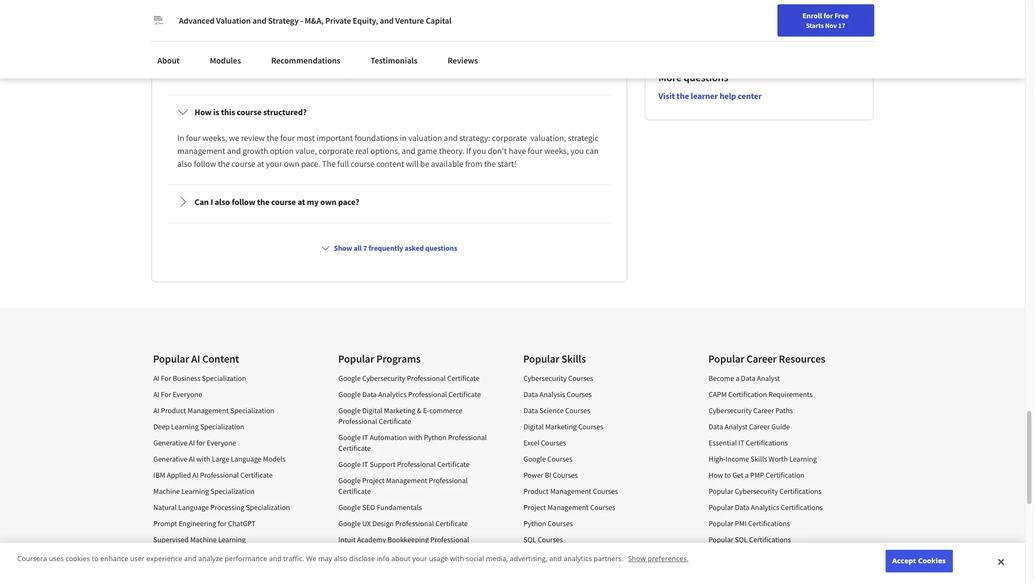 Task type: locate. For each thing, give the bounding box(es) containing it.
1 vertical spatial generative
[[153, 454, 187, 464]]

data analysis courses link
[[523, 390, 592, 400]]

google courses
[[523, 454, 572, 464]]

questions inside dropdown button
[[425, 243, 457, 253]]

popular for popular programs
[[338, 352, 374, 366]]

1 vertical spatial machine
[[190, 535, 216, 545]]

generative for generative ai with large language models
[[153, 454, 187, 464]]

list containing ai for business specialization
[[153, 373, 307, 567]]

digital
[[362, 406, 382, 416], [523, 422, 544, 432]]

foundations
[[355, 133, 398, 143]]

2 sql from the left
[[735, 535, 748, 545]]

1 vertical spatial how
[[709, 471, 723, 480]]

may
[[318, 554, 332, 564]]

professional for google it support professional certificate
[[397, 460, 436, 470]]

0 horizontal spatial everyone
[[173, 390, 202, 400]]

1 horizontal spatial own
[[320, 197, 337, 207]]

0 vertical spatial python
[[424, 433, 446, 443]]

0 vertical spatial questions
[[264, 4, 327, 24]]

professional for ibm applied ai professional certificate
[[200, 471, 239, 480]]

high-
[[709, 454, 726, 464]]

specialization for ai product management specialization
[[230, 406, 274, 416]]

strategic
[[568, 133, 599, 143]]

popular pmi certifications link
[[709, 519, 790, 529]]

1 horizontal spatial your
[[412, 554, 427, 564]]

google data analytics professional certificate
[[338, 390, 481, 400]]

pmp
[[750, 471, 764, 480]]

academy
[[357, 535, 386, 545]]

0 horizontal spatial product
[[161, 406, 186, 416]]

weeks, up management
[[203, 133, 227, 143]]

your down option at top left
[[266, 158, 282, 169]]

0 horizontal spatial skills
[[562, 352, 586, 366]]

coursera uses cookies to enhance user experience and analyze performance and traffic. we may also disclose info about your usage with social media, advertising, and analytics partners. show preferences.
[[17, 554, 689, 564]]

learner
[[691, 91, 718, 101]]

0 horizontal spatial project
[[362, 476, 384, 486]]

analytics up google digital marketing & e-commerce professional certificate link
[[378, 390, 407, 400]]

the down don't
[[484, 158, 496, 169]]

the
[[322, 158, 336, 169]]

own
[[284, 158, 300, 169], [320, 197, 337, 207]]

sql
[[523, 535, 536, 545], [735, 535, 748, 545]]

how left is
[[195, 107, 212, 118]]

0 vertical spatial for
[[161, 374, 171, 383]]

professional down google it support professional certificate
[[429, 476, 468, 486]]

list for programs
[[338, 373, 492, 581]]

analytics
[[564, 554, 592, 564]]

1 horizontal spatial skills
[[751, 454, 767, 464]]

it up the income
[[738, 438, 744, 448]]

1 vertical spatial show
[[628, 554, 646, 564]]

4 list from the left
[[709, 373, 863, 567]]

certificate for ibm applied ai professional certificate
[[240, 471, 272, 480]]

google for google digital marketing & e-commerce professional certificate
[[338, 406, 361, 416]]

popular sql certifications
[[709, 535, 791, 545]]

intuit academy bookkeeping professional certificate
[[338, 535, 469, 556]]

python for everybody specialization
[[338, 562, 452, 572]]

machine up the natural in the bottom left of the page
[[153, 487, 180, 496]]

google for google courses
[[523, 454, 546, 464]]

enhance
[[100, 554, 128, 564]]

digital up excel
[[523, 422, 544, 432]]

supervised
[[153, 535, 188, 545]]

own down option at top left
[[284, 158, 300, 169]]

career right new
[[918, 12, 939, 22]]

2 all from the left
[[536, 551, 544, 561]]

0 horizontal spatial corporate
[[319, 146, 354, 156]]

it for popular career resources
[[738, 438, 744, 448]]

accept cookies
[[893, 556, 946, 566]]

analyst up essential it certifications link
[[725, 422, 748, 432]]

1 horizontal spatial sql
[[735, 535, 748, 545]]

own right my
[[320, 197, 337, 207]]

specialization up processing
[[210, 487, 254, 496]]

list containing become a data analyst
[[709, 373, 863, 567]]

specialization down content
[[202, 374, 246, 383]]

ai
[[191, 352, 200, 366], [153, 374, 159, 383], [153, 390, 159, 400], [153, 406, 159, 416], [189, 438, 195, 448], [189, 454, 195, 464], [192, 471, 198, 480]]

cookies
[[66, 554, 90, 564]]

course down real
[[351, 158, 375, 169]]

to
[[725, 471, 731, 480], [92, 554, 99, 564]]

0 horizontal spatial analytics
[[378, 390, 407, 400]]

0 horizontal spatial also
[[177, 158, 192, 169]]

analytics down the popular cybersecurity certifications
[[751, 503, 779, 513]]

for inside the enroll for free starts nov 17
[[824, 11, 833, 20]]

four right have
[[528, 146, 543, 156]]

1 vertical spatial digital
[[523, 422, 544, 432]]

0 vertical spatial marketing
[[384, 406, 415, 416]]

0 vertical spatial to
[[725, 471, 731, 480]]

ai for business specialization link
[[153, 374, 246, 383]]

0 vertical spatial analyst
[[757, 374, 780, 383]]

1 vertical spatial follow
[[232, 197, 255, 207]]

3 list from the left
[[523, 373, 677, 567]]

project management courses
[[523, 503, 615, 513]]

with left large
[[196, 454, 210, 464]]

2 horizontal spatial your
[[886, 12, 901, 22]]

skills up pmp
[[751, 454, 767, 464]]

1 vertical spatial analytics
[[751, 503, 779, 513]]

0 vertical spatial follow
[[194, 158, 216, 169]]

data analyst career guide link
[[709, 422, 790, 432]]

marketing down google data analytics professional certificate link
[[384, 406, 415, 416]]

1 see from the left
[[153, 551, 165, 561]]

large
[[212, 454, 229, 464]]

certifications up popular data analytics certifications
[[780, 487, 822, 496]]

courses down product management courses
[[590, 503, 615, 513]]

the down management
[[218, 158, 230, 169]]

enroll for free starts nov 17
[[803, 11, 849, 30]]

1 horizontal spatial corporate
[[492, 133, 527, 143]]

show left "all"
[[334, 243, 352, 253]]

strategy
[[268, 15, 299, 26]]

intuit
[[338, 535, 355, 545]]

0 vertical spatial weeks,
[[203, 133, 227, 143]]

how inside dropdown button
[[195, 107, 212, 118]]

popular
[[153, 352, 189, 366], [338, 352, 374, 366], [523, 352, 560, 366], [709, 352, 745, 366], [709, 487, 733, 496], [709, 503, 733, 513], [709, 519, 733, 529], [709, 535, 733, 545]]

0 horizontal spatial four
[[186, 133, 201, 143]]

google inside google digital marketing & e-commerce professional certificate
[[338, 406, 361, 416]]

1 vertical spatial questions
[[684, 71, 729, 84]]

how down high-
[[709, 471, 723, 480]]

1 vertical spatial python
[[523, 519, 546, 529]]

management inside google project management professional certificate
[[386, 476, 427, 486]]

get
[[733, 471, 743, 480]]

2 vertical spatial also
[[334, 554, 347, 564]]

m&a,
[[305, 15, 324, 26]]

1 horizontal spatial follow
[[232, 197, 255, 207]]

analytics for certifications
[[751, 503, 779, 513]]

professional
[[407, 374, 446, 383], [408, 390, 447, 400], [338, 417, 377, 427], [448, 433, 487, 443], [397, 460, 436, 470], [200, 471, 239, 480], [429, 476, 468, 486], [395, 519, 434, 529], [430, 535, 469, 545]]

0 vertical spatial corporate
[[492, 133, 527, 143]]

google inside google project management professional certificate
[[338, 476, 361, 486]]

project up python courses 'link'
[[523, 503, 546, 513]]

1 horizontal spatial how
[[709, 471, 723, 480]]

how
[[195, 107, 212, 118], [709, 471, 723, 480]]

list containing google cybersecurity professional certificate
[[338, 373, 492, 581]]

how for how to get a pmp certification
[[709, 471, 723, 480]]

1 horizontal spatial at
[[298, 197, 305, 207]]

1 horizontal spatial everyone
[[207, 438, 236, 448]]

for up deep
[[161, 390, 171, 400]]

1 horizontal spatial questions
[[425, 243, 457, 253]]

0 vertical spatial digital
[[362, 406, 382, 416]]

marketing
[[384, 406, 415, 416], [545, 422, 577, 432]]

google for google ux design professional certificate
[[338, 519, 361, 529]]

show right partners.
[[628, 554, 646, 564]]

certifications up high-income skills worth learning
[[746, 438, 788, 448]]

value,
[[296, 146, 317, 156]]

specialization for python for everybody specialization
[[408, 562, 452, 572]]

learning
[[171, 422, 198, 432], [790, 454, 817, 464], [181, 487, 209, 496], [218, 535, 245, 545]]

own inside in four weeks, we review the four most important foundations in valuation and strategy: corporate  valuation, strategic management and growth option value, corporate real options, and game theory. if you don't have four weeks, you can also follow the course at your own pace. the full course content will be available from the start!
[[284, 158, 300, 169]]

1 vertical spatial weeks,
[[544, 146, 569, 156]]

we
[[306, 554, 317, 564]]

skills
[[562, 352, 586, 366], [751, 454, 767, 464]]

0 horizontal spatial digital
[[362, 406, 382, 416]]

0 vertical spatial asked
[[224, 4, 262, 24]]

start!
[[498, 158, 517, 169]]

show inside dropdown button
[[334, 243, 352, 253]]

certifications down popular data analytics certifications link
[[748, 519, 790, 529]]

specialization for natural language processing specialization
[[246, 503, 290, 513]]

for down deep learning specialization link
[[196, 438, 205, 448]]

2 list from the left
[[338, 373, 492, 581]]

for for business
[[161, 374, 171, 383]]

see
[[153, 551, 165, 561], [523, 551, 535, 561]]

everyone up large
[[207, 438, 236, 448]]

certificate inside google project management professional certificate
[[338, 487, 371, 496]]

1 horizontal spatial analytics
[[751, 503, 779, 513]]

google it support professional certificate link
[[338, 460, 470, 470]]

certificate for google data analytics professional certificate
[[448, 390, 481, 400]]

0 horizontal spatial asked
[[224, 4, 262, 24]]

0 horizontal spatial weeks,
[[203, 133, 227, 143]]

popular up popular pmi certifications
[[709, 503, 733, 513]]

show all 7 frequently asked questions
[[334, 243, 457, 253]]

0 vertical spatial with
[[408, 433, 422, 443]]

at left my
[[298, 197, 305, 207]]

language up the engineering
[[178, 503, 209, 513]]

certifications down popular pmi certifications
[[749, 535, 791, 545]]

course down growth
[[232, 158, 255, 169]]

and up the theory.
[[444, 133, 458, 143]]

professional down google it automation with python professional certificate
[[397, 460, 436, 470]]

0 horizontal spatial you
[[473, 146, 486, 156]]

asked right frequently
[[405, 243, 424, 253]]

follow right the i
[[232, 197, 255, 207]]

2 horizontal spatial python
[[523, 519, 546, 529]]

0 horizontal spatial language
[[178, 503, 209, 513]]

2 vertical spatial with
[[450, 554, 464, 564]]

automation
[[370, 433, 407, 443]]

&
[[417, 406, 421, 416]]

2 for from the top
[[161, 390, 171, 400]]

1 vertical spatial everyone
[[207, 438, 236, 448]]

certificate inside intuit academy bookkeeping professional certificate
[[338, 546, 371, 556]]

0 vertical spatial how
[[195, 107, 212, 118]]

about
[[391, 554, 411, 564]]

you down strategic
[[571, 146, 584, 156]]

google for google project management professional certificate
[[338, 476, 361, 486]]

0 vertical spatial generative
[[153, 438, 187, 448]]

all
[[354, 243, 362, 253]]

for for everyone
[[161, 390, 171, 400]]

product down power
[[523, 487, 549, 496]]

popular up become
[[709, 352, 745, 366]]

a right get
[[745, 471, 749, 480]]

0 vertical spatial own
[[284, 158, 300, 169]]

product management courses link
[[523, 487, 618, 496]]

google it automation with python professional certificate link
[[338, 433, 487, 453]]

None search field
[[153, 7, 412, 28]]

also right the i
[[215, 197, 230, 207]]

digital up automation
[[362, 406, 382, 416]]

0 vertical spatial project
[[362, 476, 384, 486]]

data down popular programs
[[362, 390, 377, 400]]

1 horizontal spatial you
[[571, 146, 584, 156]]

language right large
[[231, 454, 261, 464]]

the inside dropdown button
[[257, 197, 270, 207]]

professional down generative ai with large language models
[[200, 471, 239, 480]]

2 generative from the top
[[153, 454, 187, 464]]

footer
[[0, 309, 1025, 581]]

career down cybersecurity career paths
[[749, 422, 770, 432]]

1 vertical spatial also
[[215, 197, 230, 207]]

how inside list
[[709, 471, 723, 480]]

professional inside google project management professional certificate
[[429, 476, 468, 486]]

high-income skills worth learning link
[[709, 454, 817, 464]]

1 vertical spatial your
[[266, 158, 282, 169]]

0 vertical spatial machine
[[153, 487, 180, 496]]

prompt
[[153, 519, 177, 529]]

1 all from the left
[[166, 551, 174, 561]]

professional inside google it automation with python professional certificate
[[448, 433, 487, 443]]

it left automation
[[362, 433, 368, 443]]

course inside dropdown button
[[271, 197, 296, 207]]

to right cookies
[[92, 554, 99, 564]]

0 vertical spatial skills
[[562, 352, 586, 366]]

data up capm certification requirements link
[[741, 374, 755, 383]]

1 vertical spatial product
[[523, 487, 549, 496]]

0 vertical spatial at
[[257, 158, 264, 169]]

data analysis courses
[[523, 390, 592, 400]]

modules link
[[203, 48, 248, 72]]

the
[[677, 91, 689, 101], [267, 133, 279, 143], [218, 158, 230, 169], [484, 158, 496, 169], [257, 197, 270, 207]]

available
[[431, 158, 464, 169]]

analyst
[[757, 374, 780, 383], [725, 422, 748, 432]]

1 horizontal spatial machine
[[190, 535, 216, 545]]

at inside in four weeks, we review the four most important foundations in valuation and strategy: corporate  valuation, strategic management and growth option value, corporate real options, and game theory. if you don't have four weeks, you can also follow the course at your own pace. the full course content will be available from the start!
[[257, 158, 264, 169]]

1 horizontal spatial all
[[536, 551, 544, 561]]

1 list from the left
[[153, 373, 307, 567]]

theory.
[[439, 146, 465, 156]]

professional up automation
[[338, 417, 377, 427]]

course left my
[[271, 197, 296, 207]]

google for google seo fundamentals
[[338, 503, 361, 513]]

certification
[[728, 390, 767, 400], [766, 471, 805, 480]]

popular cybersecurity certifications link
[[709, 487, 822, 496]]

0 vertical spatial also
[[177, 158, 192, 169]]

certificate for google ux design professional certificate
[[435, 519, 468, 529]]

preferences.
[[648, 554, 689, 564]]

list containing cybersecurity courses
[[523, 373, 677, 567]]

python down e-
[[424, 433, 446, 443]]

project down support
[[362, 476, 384, 486]]

specialization for ai for business specialization
[[202, 374, 246, 383]]

professional for google project management professional certificate
[[429, 476, 468, 486]]

specialization up models on the left bottom of page
[[230, 406, 274, 416]]

2 horizontal spatial also
[[334, 554, 347, 564]]

with down google digital marketing & e-commerce professional certificate link
[[408, 433, 422, 443]]

1 vertical spatial a
[[745, 471, 749, 480]]

also right may
[[334, 554, 347, 564]]

courses up product management courses
[[553, 471, 578, 480]]

1 for from the top
[[161, 374, 171, 383]]

2 see from the left
[[523, 551, 535, 561]]

management
[[187, 406, 229, 416], [386, 476, 427, 486], [550, 487, 591, 496], [547, 503, 589, 513]]

0 horizontal spatial how
[[195, 107, 212, 118]]

generative up applied
[[153, 454, 187, 464]]

and left strategy
[[253, 15, 267, 26]]

professional inside intuit academy bookkeeping professional certificate
[[430, 535, 469, 545]]

sql up the advertising,
[[523, 535, 536, 545]]

equity,
[[353, 15, 378, 26]]

0 horizontal spatial own
[[284, 158, 300, 169]]

certifications for popular pmi certifications
[[748, 519, 790, 529]]

1 vertical spatial skills
[[751, 454, 767, 464]]

corporate down important
[[319, 146, 354, 156]]

1 vertical spatial for
[[161, 390, 171, 400]]

0 horizontal spatial a
[[736, 374, 739, 383]]

sql down pmi
[[735, 535, 748, 545]]

python for popular programs
[[338, 562, 361, 572]]

certifications for essential it certifications
[[746, 438, 788, 448]]

certificate for intuit academy bookkeeping professional certificate
[[338, 546, 371, 556]]

corporate up have
[[492, 133, 527, 143]]

professional up bookkeeping
[[395, 519, 434, 529]]

frequently
[[151, 4, 221, 24]]

0 horizontal spatial your
[[266, 158, 282, 169]]

certifications for popular sql certifications
[[749, 535, 791, 545]]

see all courses link
[[523, 551, 571, 561]]

asked left strategy
[[224, 4, 262, 24]]

analytics for professional
[[378, 390, 407, 400]]

ai product management specialization
[[153, 406, 274, 416]]

cybersecurity down popular programs
[[362, 374, 405, 383]]

your right find
[[886, 12, 901, 22]]

see for popular skills
[[523, 551, 535, 561]]

0 horizontal spatial with
[[196, 454, 210, 464]]

1 vertical spatial corporate
[[319, 146, 354, 156]]

1 horizontal spatial marketing
[[545, 422, 577, 432]]

0 horizontal spatial machine
[[153, 487, 180, 496]]

how for how is this course structured?
[[195, 107, 212, 118]]

at down growth
[[257, 158, 264, 169]]

marketing inside google digital marketing & e-commerce professional certificate
[[384, 406, 415, 416]]

popular for popular cybersecurity certifications
[[709, 487, 733, 496]]

also down management
[[177, 158, 192, 169]]

courses down data science courses link
[[578, 422, 603, 432]]

google inside google it automation with python professional certificate
[[338, 433, 361, 443]]

0 horizontal spatial all
[[166, 551, 174, 561]]

1 vertical spatial own
[[320, 197, 337, 207]]

prompt engineering for chatgpt link
[[153, 519, 255, 529]]

fundamentals
[[377, 503, 422, 513]]

and down we
[[227, 146, 241, 156]]

popular left pmi
[[709, 519, 733, 529]]

product
[[161, 406, 186, 416], [523, 487, 549, 496]]

popular for popular skills
[[523, 352, 560, 366]]

0 horizontal spatial at
[[257, 158, 264, 169]]

1 horizontal spatial python
[[424, 433, 446, 443]]

the left my
[[257, 197, 270, 207]]

list
[[153, 373, 307, 567], [338, 373, 492, 581], [523, 373, 677, 567], [709, 373, 863, 567]]

show preferences. link
[[628, 554, 689, 564]]

will
[[406, 158, 419, 169]]

popular for popular career resources
[[709, 352, 745, 366]]

with inside google it automation with python professional certificate
[[408, 433, 422, 443]]

intuit academy bookkeeping professional certificate link
[[338, 535, 469, 556]]

1 horizontal spatial digital
[[523, 422, 544, 432]]

1 generative from the top
[[153, 438, 187, 448]]

0 vertical spatial certification
[[728, 390, 767, 400]]

see all artificial intelligence courses
[[153, 551, 266, 561]]

0 horizontal spatial show
[[334, 243, 352, 253]]

popular down get
[[709, 487, 733, 496]]

supervised machine learning
[[153, 535, 245, 545]]

the up option at top left
[[267, 133, 279, 143]]

see down sql courses
[[523, 551, 535, 561]]

2 vertical spatial your
[[412, 554, 427, 564]]

visit the learner help center link
[[659, 91, 762, 101]]

courses down cybersecurity courses link
[[567, 390, 592, 400]]

engineering
[[178, 519, 216, 529]]

0 horizontal spatial follow
[[194, 158, 216, 169]]

python right may
[[338, 562, 361, 572]]

machine
[[153, 487, 180, 496], [190, 535, 216, 545]]

data
[[741, 374, 755, 383], [362, 390, 377, 400], [523, 390, 538, 400], [523, 406, 538, 416], [709, 422, 723, 432], [735, 503, 749, 513]]

certificate for google project management professional certificate
[[338, 487, 371, 496]]

new
[[902, 12, 916, 22]]

0 horizontal spatial see
[[153, 551, 165, 561]]

python inside google it automation with python professional certificate
[[424, 433, 446, 443]]



Task type: describe. For each thing, give the bounding box(es) containing it.
popular cybersecurity certifications
[[709, 487, 822, 496]]

reviews link
[[441, 48, 485, 72]]

can i also follow the course at my own pace?
[[195, 197, 359, 207]]

2 horizontal spatial with
[[450, 554, 464, 564]]

1 horizontal spatial four
[[280, 133, 295, 143]]

analyze
[[198, 554, 223, 564]]

0 vertical spatial a
[[736, 374, 739, 383]]

disclose
[[349, 554, 375, 564]]

certificate for google it support professional certificate
[[437, 460, 470, 470]]

cybersecurity down capm
[[709, 406, 752, 416]]

google for google it support professional certificate
[[338, 460, 361, 470]]

courses up power bi courses link
[[547, 454, 572, 464]]

excel courses link
[[523, 438, 566, 448]]

1 you from the left
[[473, 146, 486, 156]]

own inside dropdown button
[[320, 197, 337, 207]]

for down natural language processing specialization
[[218, 519, 226, 529]]

data science courses link
[[523, 406, 590, 416]]

power
[[523, 471, 543, 480]]

data left 'science'
[[523, 406, 538, 416]]

1 vertical spatial marketing
[[545, 422, 577, 432]]

professional for google ux design professional certificate
[[395, 519, 434, 529]]

learning down chatgpt
[[218, 535, 245, 545]]

collapsed list
[[165, 55, 614, 396]]

worth
[[769, 454, 788, 464]]

professional inside google digital marketing & e-commerce professional certificate
[[338, 417, 377, 427]]

social
[[466, 554, 484, 564]]

for left info
[[362, 562, 371, 572]]

google for google data analytics professional certificate
[[338, 390, 361, 400]]

learning right the worth
[[790, 454, 817, 464]]

0 vertical spatial your
[[886, 12, 901, 22]]

0 vertical spatial product
[[161, 406, 186, 416]]

google seo fundamentals
[[338, 503, 422, 513]]

modules
[[210, 55, 241, 66]]

popular for popular ai content
[[153, 352, 189, 366]]

at inside dropdown button
[[298, 197, 305, 207]]

essential it certifications link
[[709, 438, 788, 448]]

popular pmi certifications
[[709, 519, 790, 529]]

cybersecurity down how to get a pmp certification 'link'
[[735, 487, 778, 496]]

capm certification requirements
[[709, 390, 813, 400]]

learning up generative ai for everyone link
[[171, 422, 198, 432]]

also inside dropdown button
[[215, 197, 230, 207]]

certificate inside google digital marketing & e-commerce professional certificate
[[379, 417, 411, 427]]

prompt engineering for chatgpt
[[153, 519, 255, 529]]

starts
[[806, 21, 824, 30]]

it inside google it automation with python professional certificate
[[362, 433, 368, 443]]

follow inside can i also follow the course at my own pace? dropdown button
[[232, 197, 255, 207]]

machine learning specialization link
[[153, 487, 254, 496]]

career up "become a data analyst" link
[[747, 352, 777, 366]]

capm
[[709, 390, 727, 400]]

courses up digital marketing courses link
[[565, 406, 590, 416]]

also inside in four weeks, we review the four most important foundations in valuation and strategy: corporate  valuation, strategic management and growth option value, corporate real options, and game theory. if you don't have four weeks, you can also follow the course at your own pace. the full course content will be available from the start!
[[177, 158, 192, 169]]

2 you from the left
[[571, 146, 584, 156]]

google for google it automation with python professional certificate
[[338, 433, 361, 443]]

bookkeeping
[[387, 535, 429, 545]]

intelligence
[[203, 551, 240, 561]]

2 horizontal spatial four
[[528, 146, 543, 156]]

1 vertical spatial analyst
[[725, 422, 748, 432]]

user
[[130, 554, 145, 564]]

course inside how is this course structured? dropdown button
[[237, 107, 262, 118]]

popular for popular data analytics certifications
[[709, 503, 733, 513]]

1 horizontal spatial product
[[523, 487, 549, 496]]

learning down applied
[[181, 487, 209, 496]]

and right equity,
[[380, 15, 394, 26]]

ai product management specialization link
[[153, 406, 274, 416]]

list for ai
[[153, 373, 307, 567]]

options,
[[371, 146, 400, 156]]

google it automation with python professional certificate
[[338, 433, 487, 453]]

generative for generative ai for everyone
[[153, 438, 187, 448]]

capm certification requirements link
[[709, 390, 813, 400]]

growth
[[243, 146, 268, 156]]

all for popular skills
[[536, 551, 544, 561]]

usage
[[429, 554, 448, 564]]

0 horizontal spatial to
[[92, 554, 99, 564]]

google for google cybersecurity professional certificate
[[338, 374, 361, 383]]

artificial
[[176, 551, 202, 561]]

design
[[372, 519, 394, 529]]

digital marketing courses link
[[523, 422, 603, 432]]

courses right intelligence at the bottom left of page
[[241, 551, 266, 561]]

project inside google project management professional certificate
[[362, 476, 384, 486]]

popular skills
[[523, 352, 586, 366]]

career down capm certification requirements
[[753, 406, 774, 416]]

all for popular ai content
[[166, 551, 174, 561]]

science
[[539, 406, 564, 416]]

google it support professional certificate
[[338, 460, 470, 470]]

deep learning specialization
[[153, 422, 244, 432]]

your inside in four weeks, we review the four most important foundations in valuation and strategy: corporate  valuation, strategic management and growth option value, corporate real options, and game theory. if you don't have four weeks, you can also follow the course at your own pace. the full course content will be available from the start!
[[266, 158, 282, 169]]

popular programs
[[338, 352, 421, 366]]

courses down project management courses link in the bottom of the page
[[548, 519, 573, 529]]

google project management professional certificate link
[[338, 476, 468, 496]]

and left traffic.
[[269, 554, 282, 564]]

and left analyze
[[184, 554, 197, 564]]

python courses link
[[523, 519, 573, 529]]

private
[[325, 15, 351, 26]]

see for popular ai content
[[153, 551, 165, 561]]

certificate inside google it automation with python professional certificate
[[338, 444, 371, 453]]

professional for google data analytics professional certificate
[[408, 390, 447, 400]]

2 horizontal spatial questions
[[684, 71, 729, 84]]

python courses
[[523, 519, 573, 529]]

in
[[400, 133, 407, 143]]

accept
[[893, 556, 917, 566]]

popular for popular sql certifications
[[709, 535, 733, 545]]

management down product management courses
[[547, 503, 589, 513]]

1 vertical spatial certification
[[766, 471, 805, 480]]

professional up google data analytics professional certificate
[[407, 374, 446, 383]]

1 horizontal spatial show
[[628, 554, 646, 564]]

cybersecurity courses link
[[523, 374, 593, 383]]

reviews
[[448, 55, 478, 66]]

1 horizontal spatial language
[[231, 454, 261, 464]]

certifications for popular cybersecurity certifications
[[780, 487, 822, 496]]

courses up 'project management courses'
[[593, 487, 618, 496]]

project management courses link
[[523, 503, 615, 513]]

about link
[[151, 48, 186, 72]]

asked inside dropdown button
[[405, 243, 424, 253]]

1 horizontal spatial weeks,
[[544, 146, 569, 156]]

courses up data analysis courses
[[568, 374, 593, 383]]

game
[[417, 146, 437, 156]]

courses down sql courses link
[[546, 551, 571, 561]]

popular data analytics certifications link
[[709, 503, 823, 513]]

can
[[195, 197, 209, 207]]

become a data analyst link
[[709, 374, 780, 383]]

my
[[307, 197, 319, 207]]

1 horizontal spatial project
[[523, 503, 546, 513]]

most
[[297, 133, 315, 143]]

natural language processing specialization
[[153, 503, 290, 513]]

specialization down ai product management specialization
[[200, 422, 244, 432]]

essential it certifications
[[709, 438, 788, 448]]

product management courses
[[523, 487, 618, 496]]

and left analytics
[[550, 554, 562, 564]]

resources
[[779, 352, 826, 366]]

content
[[376, 158, 404, 169]]

1 vertical spatial with
[[196, 454, 210, 464]]

full
[[338, 158, 349, 169]]

google project management professional certificate
[[338, 476, 468, 496]]

the right visit
[[677, 91, 689, 101]]

popular ai content
[[153, 352, 239, 366]]

list for career
[[709, 373, 863, 567]]

courses up google courses on the right
[[541, 438, 566, 448]]

content
[[202, 352, 239, 366]]

data left analysis
[[523, 390, 538, 400]]

cybersecurity up analysis
[[523, 374, 567, 383]]

and up will
[[402, 146, 416, 156]]

performance
[[225, 554, 267, 564]]

management up project management courses link in the bottom of the page
[[550, 487, 591, 496]]

generative ai with large language models link
[[153, 454, 285, 464]]

data up essential
[[709, 422, 723, 432]]

programs
[[377, 352, 421, 366]]

this
[[221, 107, 235, 118]]

certifications down the popular cybersecurity certifications link on the right
[[781, 503, 823, 513]]

free
[[835, 11, 849, 20]]

popular for popular pmi certifications
[[709, 519, 733, 529]]

erasmus university rotterdam image
[[151, 13, 166, 28]]

power bi courses link
[[523, 471, 578, 480]]

data science courses
[[523, 406, 590, 416]]

management up deep learning specialization link
[[187, 406, 229, 416]]

follow inside in four weeks, we review the four most important foundations in valuation and strategy: corporate  valuation, strategic management and growth option value, corporate real options, and game theory. if you don't have four weeks, you can also follow the course at your own pace. the full course content will be available from the start!
[[194, 158, 216, 169]]

visit the learner help center
[[659, 91, 762, 101]]

popular sql certifications link
[[709, 535, 791, 545]]

0 horizontal spatial questions
[[264, 4, 327, 24]]

it for popular programs
[[362, 460, 368, 470]]

list for skills
[[523, 373, 677, 567]]

ibm
[[153, 471, 165, 480]]

applied
[[167, 471, 191, 480]]

1 sql from the left
[[523, 535, 536, 545]]

professional for intuit academy bookkeeping professional certificate
[[430, 535, 469, 545]]

courses down the "python courses"
[[538, 535, 563, 545]]

capital
[[426, 15, 452, 26]]

footer containing popular ai content
[[0, 309, 1025, 581]]

advanced valuation and strategy - m&a, private equity, and venture capital
[[179, 15, 452, 26]]

strategy:
[[460, 133, 491, 143]]

advertising,
[[510, 554, 548, 564]]

data up pmi
[[735, 503, 749, 513]]

1 horizontal spatial a
[[745, 471, 749, 480]]

analysis
[[539, 390, 565, 400]]

frequently asked questions
[[151, 4, 327, 24]]

python for popular skills
[[523, 519, 546, 529]]

digital inside google digital marketing & e-commerce professional certificate
[[362, 406, 382, 416]]

natural language processing specialization link
[[153, 503, 290, 513]]

can
[[586, 146, 599, 156]]

in four weeks, we review the four most important foundations in valuation and strategy: corporate  valuation, strategic management and growth option value, corporate real options, and game theory. if you don't have four weeks, you can also follow the course at your own pace. the full course content will be available from the start!
[[177, 133, 601, 169]]

cookies
[[918, 556, 946, 566]]

7
[[363, 243, 367, 253]]



Task type: vqa. For each thing, say whether or not it's contained in the screenshot.
the left COMMUNICATION
no



